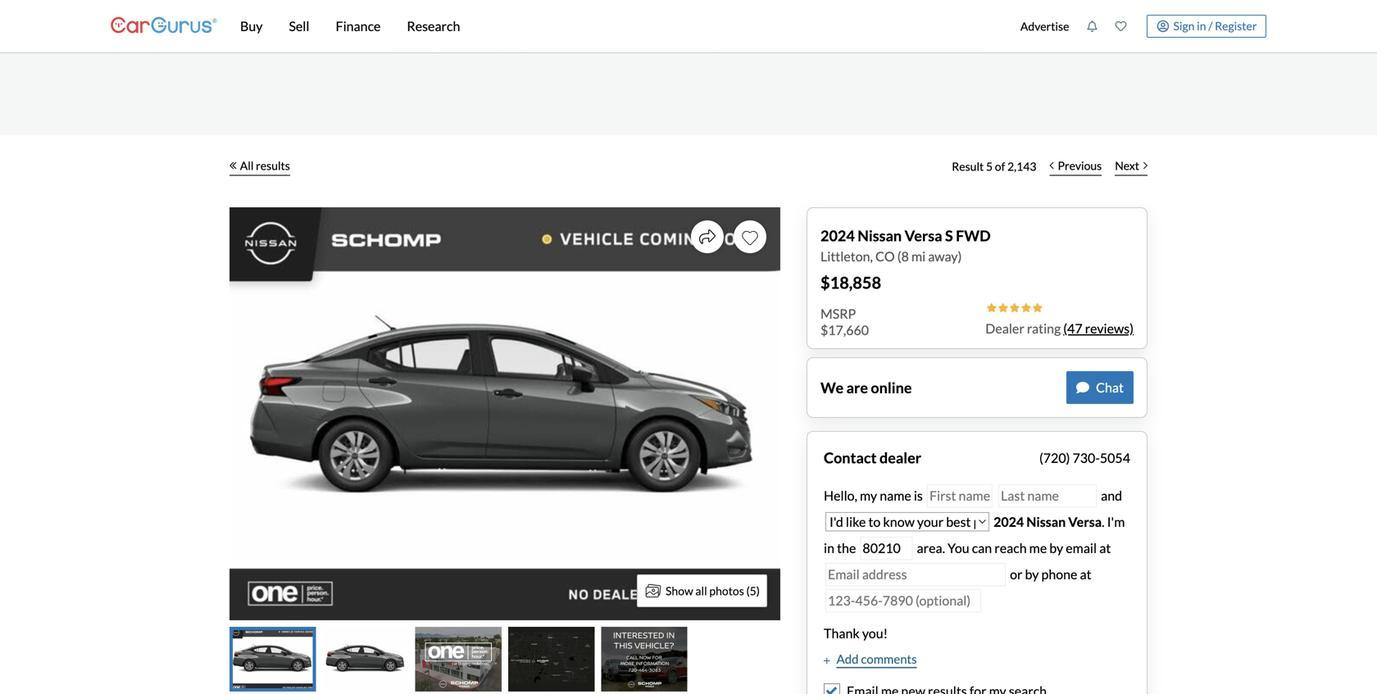 Task type: describe. For each thing, give the bounding box(es) containing it.
cargurus logo homepage link image
[[111, 3, 217, 50]]

versa for 2024 nissan versa s fwd littleton, co (8 mi away)
[[905, 227, 942, 245]]

show all photos (5) link
[[637, 575, 767, 607]]

of
[[995, 159, 1005, 173]]

is
[[914, 488, 923, 504]]

area. you can reach me by email at
[[914, 540, 1111, 556]]

view vehicle photo 1 image
[[230, 627, 316, 692]]

2024 nissan versa s fwd littleton, co (8 mi away)
[[821, 227, 991, 264]]

reviews)
[[1085, 321, 1134, 337]]

advertisement region
[[390, 53, 987, 127]]

sign in / register
[[1174, 19, 1257, 33]]

and
[[1099, 488, 1122, 504]]

contact dealer
[[824, 449, 922, 467]]

msrp $17,660
[[821, 306, 869, 338]]

results
[[256, 159, 290, 173]]

view vehicle photo 4 image
[[508, 627, 595, 692]]

you!
[[862, 626, 888, 641]]

next
[[1115, 159, 1140, 173]]

s
[[945, 227, 953, 245]]

photos
[[709, 584, 744, 598]]

(5)
[[746, 584, 760, 598]]

hello,
[[824, 488, 857, 504]]

view vehicle photo 5 image
[[601, 627, 688, 692]]

nissan for 2024 nissan versa
[[1027, 514, 1066, 530]]

Email address email field
[[826, 563, 1006, 586]]

2024 nissan versa
[[994, 514, 1102, 530]]

rating
[[1027, 321, 1061, 337]]

add comments button
[[824, 650, 917, 669]]

(47 reviews) button
[[1063, 319, 1134, 339]]

all results link
[[230, 148, 290, 184]]

sign in / register menu item
[[1135, 15, 1267, 38]]

(720)
[[1039, 450, 1070, 466]]

we
[[821, 379, 844, 397]]

sell button
[[276, 0, 323, 52]]

(8
[[898, 248, 909, 264]]

or
[[1010, 566, 1023, 582]]

First name field
[[927, 484, 993, 508]]

menu bar containing buy
[[217, 0, 1012, 52]]

sign in / register link
[[1147, 15, 1267, 38]]

menu containing sign in / register
[[1012, 3, 1267, 49]]

advertise
[[1021, 19, 1069, 33]]

view vehicle photo 2 image
[[322, 627, 409, 692]]

are
[[846, 379, 868, 397]]

finance
[[336, 18, 381, 34]]

msrp
[[821, 306, 856, 322]]

chevron right image
[[1144, 161, 1148, 170]]

open notifications image
[[1087, 20, 1098, 32]]

dealer
[[986, 321, 1025, 337]]

2024 for 2024 nissan versa s fwd littleton, co (8 mi away)
[[821, 227, 855, 245]]

. i'm in the
[[824, 514, 1125, 556]]

nissan for 2024 nissan versa s fwd littleton, co (8 mi away)
[[858, 227, 902, 245]]

Zip code field
[[860, 537, 913, 560]]

1 vertical spatial at
[[1080, 566, 1092, 582]]

5
[[986, 159, 993, 173]]

comment image
[[1076, 381, 1090, 394]]

chat button
[[1067, 371, 1134, 404]]

result 5 of 2,143
[[952, 159, 1037, 173]]

in inside the . i'm in the
[[824, 540, 835, 556]]

fwd
[[956, 227, 991, 245]]

plus image
[[824, 657, 830, 665]]

chevron double left image
[[230, 161, 237, 170]]

2,143
[[1008, 159, 1037, 173]]

thank
[[824, 626, 860, 641]]

show
[[666, 584, 693, 598]]

result
[[952, 159, 984, 173]]

name
[[880, 488, 911, 504]]

730-
[[1073, 450, 1100, 466]]

5054
[[1100, 450, 1130, 466]]

0 vertical spatial at
[[1100, 540, 1111, 556]]

view vehicle photo 3 image
[[415, 627, 502, 692]]

share image
[[699, 229, 716, 245]]



Task type: vqa. For each thing, say whether or not it's contained in the screenshot.
the middle a
no



Task type: locate. For each thing, give the bounding box(es) containing it.
add
[[837, 652, 859, 666]]

nissan inside 2024 nissan versa s fwd littleton, co (8 mi away)
[[858, 227, 902, 245]]

hello, my name is
[[824, 488, 926, 504]]

buy button
[[227, 0, 276, 52]]

in left "/"
[[1197, 19, 1206, 33]]

by
[[1050, 540, 1063, 556], [1025, 566, 1039, 582]]

in inside menu item
[[1197, 19, 1206, 33]]

the
[[837, 540, 856, 556]]

0 horizontal spatial by
[[1025, 566, 1039, 582]]

0 vertical spatial by
[[1050, 540, 1063, 556]]

can
[[972, 540, 992, 556]]

at right phone
[[1080, 566, 1092, 582]]

cargurus logo homepage link link
[[111, 3, 217, 50]]

in left the
[[824, 540, 835, 556]]

away)
[[928, 248, 962, 264]]

0 horizontal spatial nissan
[[858, 227, 902, 245]]

by right or
[[1025, 566, 1039, 582]]

all results
[[240, 159, 290, 173]]

dealer
[[880, 449, 922, 467]]

2024 inside 2024 nissan versa s fwd littleton, co (8 mi away)
[[821, 227, 855, 245]]

previous link
[[1043, 148, 1109, 184]]

research
[[407, 18, 460, 34]]

0 horizontal spatial in
[[824, 540, 835, 556]]

1 horizontal spatial by
[[1050, 540, 1063, 556]]

show all photos (5)
[[666, 584, 760, 598]]

nissan down last name field
[[1027, 514, 1066, 530]]

reach
[[995, 540, 1027, 556]]

1 vertical spatial nissan
[[1027, 514, 1066, 530]]

0 vertical spatial nissan
[[858, 227, 902, 245]]

menu bar
[[217, 0, 1012, 52]]

area.
[[917, 540, 945, 556]]

sell
[[289, 18, 309, 34]]

at
[[1100, 540, 1111, 556], [1080, 566, 1092, 582]]

advertise link
[[1012, 3, 1078, 49]]

1 horizontal spatial at
[[1100, 540, 1111, 556]]

research button
[[394, 0, 473, 52]]

littleton,
[[821, 248, 873, 264]]

by right me
[[1050, 540, 1063, 556]]

previous
[[1058, 159, 1102, 173]]

saved cars image
[[1115, 20, 1127, 32]]

2024 up the littleton, on the right of the page
[[821, 227, 855, 245]]

versa
[[905, 227, 942, 245], [1068, 514, 1102, 530]]

$17,660
[[821, 322, 869, 338]]

in
[[1197, 19, 1206, 33], [824, 540, 835, 556]]

finance button
[[323, 0, 394, 52]]

versa up email
[[1068, 514, 1102, 530]]

vehicle full photo image
[[230, 207, 780, 621]]

Phone (optional) telephone field
[[826, 589, 981, 613]]

1 vertical spatial versa
[[1068, 514, 1102, 530]]

0 horizontal spatial at
[[1080, 566, 1092, 582]]

tab list
[[230, 627, 780, 692]]

buy
[[240, 18, 263, 34]]

all
[[240, 159, 254, 173]]

chevron left image
[[1050, 161, 1054, 170]]

sign
[[1174, 19, 1195, 33]]

2024 for 2024 nissan versa
[[994, 514, 1024, 530]]

1 horizontal spatial 2024
[[994, 514, 1024, 530]]

2024
[[821, 227, 855, 245], [994, 514, 1024, 530]]

dealer rating (47 reviews)
[[986, 321, 1134, 337]]

menu
[[1012, 3, 1267, 49]]

contact
[[824, 449, 877, 467]]

0 vertical spatial versa
[[905, 227, 942, 245]]

1 vertical spatial by
[[1025, 566, 1039, 582]]

1 vertical spatial 2024
[[994, 514, 1024, 530]]

versa for 2024 nissan versa
[[1068, 514, 1102, 530]]

we are online
[[821, 379, 912, 397]]

$18,858
[[821, 273, 881, 293]]

chat
[[1096, 380, 1124, 396]]

i'm
[[1107, 514, 1125, 530]]

online
[[871, 379, 912, 397]]

0 horizontal spatial 2024
[[821, 227, 855, 245]]

1 horizontal spatial versa
[[1068, 514, 1102, 530]]

0 horizontal spatial versa
[[905, 227, 942, 245]]

1 vertical spatial in
[[824, 540, 835, 556]]

2024 up the reach
[[994, 514, 1024, 530]]

my
[[860, 488, 877, 504]]

thank you!
[[824, 626, 888, 641]]

nissan
[[858, 227, 902, 245], [1027, 514, 1066, 530]]

versa up the mi
[[905, 227, 942, 245]]

user icon image
[[1157, 20, 1169, 32]]

all
[[696, 584, 707, 598]]

you
[[948, 540, 970, 556]]

1 horizontal spatial in
[[1197, 19, 1206, 33]]

me
[[1029, 540, 1047, 556]]

(47
[[1063, 321, 1083, 337]]

add comments
[[837, 652, 917, 666]]

comments
[[861, 652, 917, 666]]

email
[[1066, 540, 1097, 556]]

.
[[1102, 514, 1105, 530]]

/
[[1209, 19, 1213, 33]]

1 horizontal spatial nissan
[[1027, 514, 1066, 530]]

at right email
[[1100, 540, 1111, 556]]

register
[[1215, 19, 1257, 33]]

(720) 730-5054
[[1039, 450, 1130, 466]]

mi
[[912, 248, 926, 264]]

0 vertical spatial 2024
[[821, 227, 855, 245]]

nissan up co
[[858, 227, 902, 245]]

co
[[876, 248, 895, 264]]

or by phone at
[[1010, 566, 1092, 582]]

next link
[[1109, 148, 1154, 184]]

0 vertical spatial in
[[1197, 19, 1206, 33]]

Last name field
[[999, 484, 1097, 508]]

phone
[[1042, 566, 1078, 582]]

versa inside 2024 nissan versa s fwd littleton, co (8 mi away)
[[905, 227, 942, 245]]



